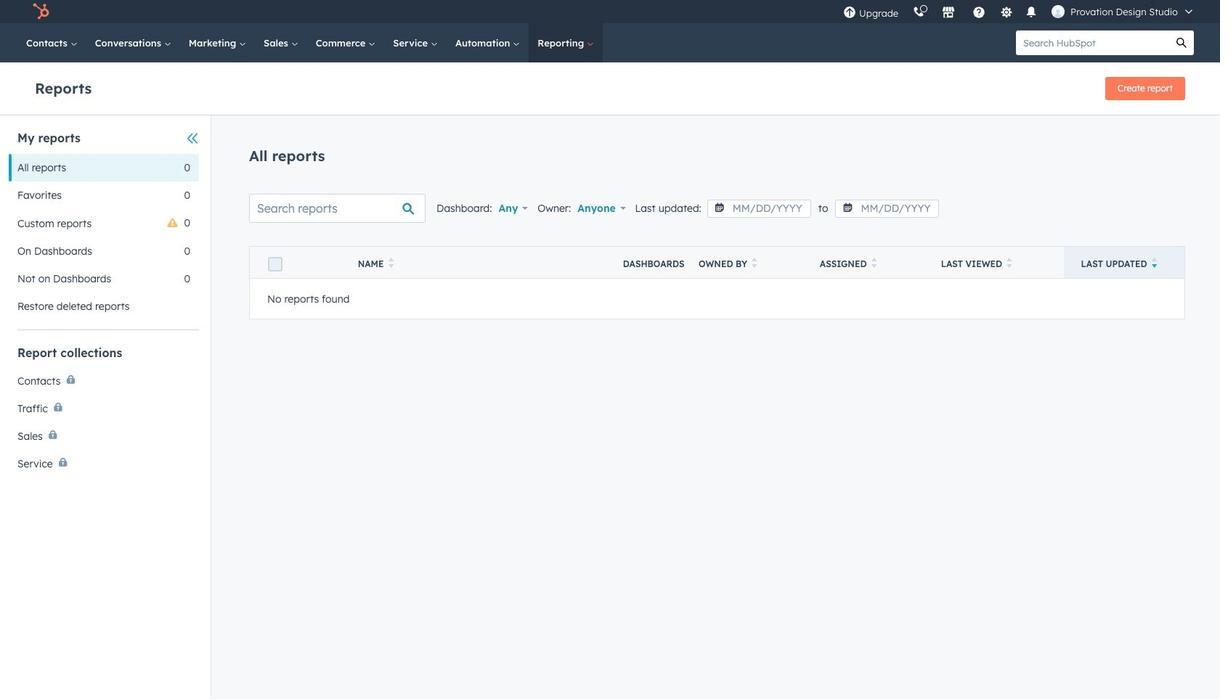 Task type: locate. For each thing, give the bounding box(es) containing it.
4 press to sort. element from the left
[[1007, 258, 1013, 270]]

3 press to sort. element from the left
[[872, 258, 877, 270]]

0 horizontal spatial press to sort. image
[[752, 258, 757, 268]]

MM/DD/YYYY text field
[[708, 200, 811, 218]]

report filters element
[[9, 130, 199, 320]]

1 press to sort. element from the left
[[388, 258, 394, 270]]

press to sort. image down mm/dd/yyyy text box
[[872, 258, 877, 268]]

marketplaces image
[[942, 7, 955, 20]]

1 horizontal spatial press to sort. image
[[1007, 258, 1013, 268]]

banner
[[35, 73, 1186, 100]]

MM/DD/YYYY text field
[[836, 200, 940, 218]]

press to sort. image
[[388, 258, 394, 268], [1007, 258, 1013, 268]]

press to sort. image down mm/dd/yyyy text field
[[752, 258, 757, 268]]

menu
[[836, 0, 1203, 23]]

1 horizontal spatial press to sort. image
[[872, 258, 877, 268]]

Search reports search field
[[249, 194, 426, 223]]

press to sort. element
[[388, 258, 394, 270], [752, 258, 757, 270], [872, 258, 877, 270], [1007, 258, 1013, 270]]

2 press to sort. element from the left
[[752, 258, 757, 270]]

press to sort. image
[[752, 258, 757, 268], [872, 258, 877, 268]]

2 press to sort. image from the left
[[1007, 258, 1013, 268]]

0 horizontal spatial press to sort. image
[[388, 258, 394, 268]]



Task type: vqa. For each thing, say whether or not it's contained in the screenshot.
the Report filters element
yes



Task type: describe. For each thing, give the bounding box(es) containing it.
2 press to sort. image from the left
[[872, 258, 877, 268]]

descending sort. press to sort ascending. element
[[1152, 258, 1158, 270]]

Search HubSpot search field
[[1016, 31, 1170, 55]]

james peterson image
[[1052, 5, 1065, 18]]

report collections element
[[9, 345, 199, 478]]

1 press to sort. image from the left
[[388, 258, 394, 268]]

descending sort. press to sort ascending. image
[[1152, 258, 1158, 268]]

1 press to sort. image from the left
[[752, 258, 757, 268]]



